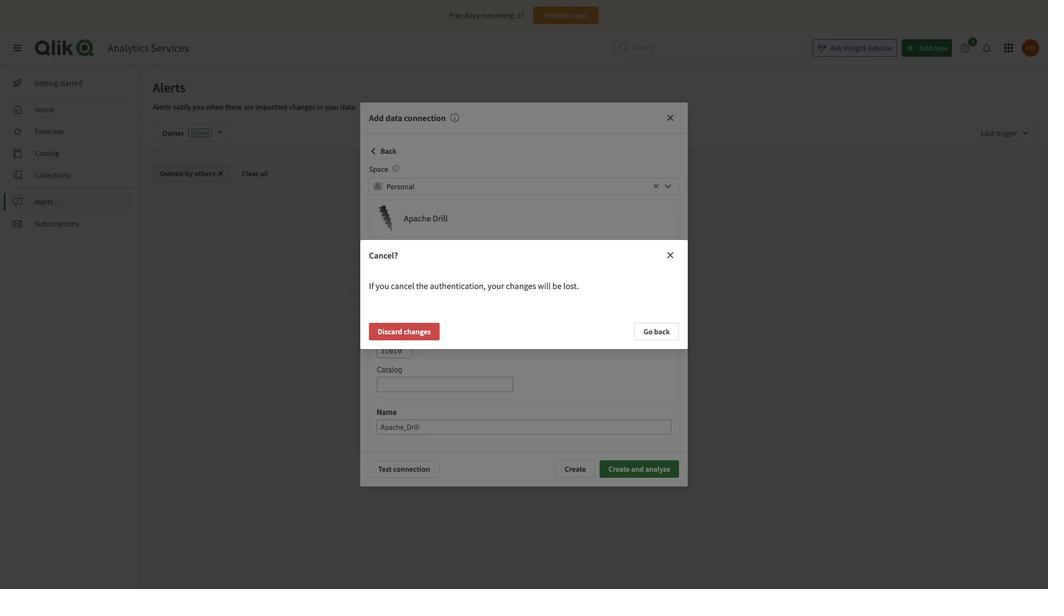 Task type: vqa. For each thing, say whether or not it's contained in the screenshot.
'12,'
no



Task type: locate. For each thing, give the bounding box(es) containing it.
close sidebar menu image
[[13, 44, 22, 52]]

no results found
[[570, 285, 632, 296]]

create
[[565, 465, 586, 475], [609, 465, 630, 475]]

test
[[379, 465, 392, 475]]

1 vertical spatial your
[[488, 281, 505, 292]]

drill
[[433, 213, 448, 224]]

discard changes
[[378, 327, 431, 337]]

1 create from the left
[[565, 465, 586, 475]]

advisor
[[869, 43, 893, 53]]

alerts up notify
[[153, 79, 186, 96]]

results
[[582, 285, 608, 296]]

1 vertical spatial alerts
[[153, 102, 171, 112]]

found
[[610, 285, 632, 296]]

0 vertical spatial alerts
[[153, 79, 186, 96]]

now!
[[572, 10, 589, 20]]

changes inside button
[[404, 327, 431, 337]]

add data connection
[[369, 113, 446, 123]]

2 vertical spatial alerts
[[35, 197, 53, 207]]

analytics services
[[108, 41, 189, 55]]

changes left will
[[506, 281, 536, 292]]

ask
[[831, 43, 843, 53]]

activate now!
[[544, 10, 589, 20]]

2 horizontal spatial changes
[[506, 281, 536, 292]]

authentication,
[[430, 281, 486, 292]]

by
[[185, 169, 193, 179]]

subscriptions
[[35, 219, 79, 229]]

alerts up subscriptions on the top of page
[[35, 197, 53, 207]]

analytics services element
[[108, 41, 189, 55]]

you
[[193, 102, 205, 112], [376, 281, 389, 292]]

collections
[[35, 170, 71, 180]]

go back
[[644, 327, 670, 337]]

if you cancel the authentication, your changes will be lost.
[[369, 281, 579, 292]]

your right authentication,
[[488, 281, 505, 292]]

data
[[386, 113, 403, 123]]

subscriptions link
[[9, 215, 131, 233]]

2 vertical spatial changes
[[404, 327, 431, 337]]

create button
[[556, 461, 596, 479]]

you right if at the left of page
[[376, 281, 389, 292]]

discard changes button
[[369, 323, 440, 341]]

your
[[325, 102, 339, 112], [488, 281, 505, 292]]

connection
[[404, 113, 446, 123], [394, 465, 430, 475]]

0 horizontal spatial create
[[565, 465, 586, 475]]

1 horizontal spatial create
[[609, 465, 630, 475]]

cancel?
[[369, 250, 398, 261]]

connection right data
[[404, 113, 446, 123]]

changes right "discard"
[[404, 327, 431, 337]]

your inside cancel? dialog
[[488, 281, 505, 292]]

0 vertical spatial connection
[[404, 113, 446, 123]]

0 vertical spatial your
[[325, 102, 339, 112]]

1 horizontal spatial you
[[376, 281, 389, 292]]

1 horizontal spatial changes
[[404, 327, 431, 337]]

you left when
[[193, 102, 205, 112]]

connection inside 'button'
[[394, 465, 430, 475]]

days
[[465, 10, 480, 20]]

0 vertical spatial changes
[[289, 102, 316, 112]]

create and analyze button
[[600, 461, 680, 479]]

home
[[35, 105, 54, 115]]

notify
[[173, 102, 191, 112]]

your right in
[[325, 102, 339, 112]]

clear all
[[242, 169, 268, 179]]

2 create from the left
[[609, 465, 630, 475]]

changes left in
[[289, 102, 316, 112]]

favorites link
[[9, 123, 131, 140]]

test connection
[[379, 465, 430, 475]]

1 horizontal spatial your
[[488, 281, 505, 292]]

0 horizontal spatial you
[[193, 102, 205, 112]]

go
[[644, 327, 653, 337]]

1 vertical spatial changes
[[506, 281, 536, 292]]

add data connection dialog
[[361, 103, 688, 487]]

apache
[[404, 213, 431, 224]]

alerts
[[153, 79, 186, 96], [153, 102, 171, 112], [35, 197, 53, 207]]

free days remaining: 27
[[450, 10, 525, 20]]

connection right test
[[394, 465, 430, 475]]

and
[[632, 465, 644, 475]]

analyze
[[646, 465, 671, 475]]

changes
[[289, 102, 316, 112], [506, 281, 536, 292], [404, 327, 431, 337]]

getting started link
[[9, 74, 131, 92]]

all
[[260, 169, 268, 179]]

are
[[244, 102, 254, 112]]

1 vertical spatial you
[[376, 281, 389, 292]]

analytics
[[108, 41, 149, 55]]

searchbar element
[[615, 39, 806, 57]]

1 vertical spatial connection
[[394, 465, 430, 475]]

last trigger image
[[975, 125, 1036, 142]]

alerts left notify
[[153, 102, 171, 112]]

remaining:
[[481, 10, 516, 20]]

filters region
[[140, 116, 1049, 151]]

data.
[[341, 102, 357, 112]]

owned by others
[[160, 169, 216, 179]]

owned by others button
[[153, 164, 229, 183]]

services
[[151, 41, 189, 55]]



Task type: describe. For each thing, give the bounding box(es) containing it.
Search text field
[[633, 39, 806, 57]]

add
[[369, 113, 384, 123]]

choose the space to which you would like to add this connection. a space allows you to share and control access to items. tooltip
[[388, 164, 399, 174]]

create for create
[[565, 465, 586, 475]]

space
[[369, 164, 388, 174]]

others
[[195, 169, 216, 179]]

test connection button
[[369, 461, 439, 479]]

back
[[381, 146, 397, 156]]

discard
[[378, 327, 403, 337]]

catalog link
[[9, 145, 131, 162]]

getting
[[35, 78, 58, 88]]

collections link
[[9, 167, 131, 184]]

0 horizontal spatial your
[[325, 102, 339, 112]]

alerts link
[[9, 193, 131, 211]]

alerts notify you when there are important changes in your data.
[[153, 102, 357, 112]]

owned
[[160, 169, 183, 179]]

activate now! link
[[534, 7, 599, 24]]

started
[[60, 78, 82, 88]]

0 horizontal spatial changes
[[289, 102, 316, 112]]

cancel
[[391, 281, 415, 292]]

apache drill
[[404, 213, 448, 224]]

create for create and analyze
[[609, 465, 630, 475]]

0 vertical spatial you
[[193, 102, 205, 112]]

catalog
[[35, 149, 59, 158]]

cancel? dialog
[[361, 240, 688, 350]]

favorites
[[35, 127, 64, 137]]

lost.
[[564, 281, 579, 292]]

important
[[255, 102, 288, 112]]

home link
[[9, 101, 131, 119]]

if
[[369, 281, 374, 292]]

back
[[655, 327, 670, 337]]

create and analyze
[[609, 465, 671, 475]]

alerts inside "link"
[[35, 197, 53, 207]]

27
[[517, 10, 525, 20]]

you inside cancel? dialog
[[376, 281, 389, 292]]

ask insight advisor
[[831, 43, 893, 53]]

when
[[206, 102, 224, 112]]

will
[[538, 281, 551, 292]]

ask insight advisor button
[[813, 39, 898, 57]]

clear all button
[[233, 164, 277, 183]]

no
[[570, 285, 581, 296]]

activate
[[544, 10, 571, 20]]

choose the space to which you would like to add this connection. a space allows you to share and control access to items. image
[[393, 166, 399, 172]]

apache drill image
[[373, 206, 399, 232]]

there
[[225, 102, 242, 112]]

navigation pane element
[[0, 70, 139, 237]]

in
[[317, 102, 323, 112]]

getting started
[[35, 78, 82, 88]]

go back button
[[635, 323, 680, 341]]

be
[[553, 281, 562, 292]]

back button
[[369, 143, 397, 160]]

insight
[[844, 43, 867, 53]]

the
[[416, 281, 428, 292]]

clear
[[242, 169, 259, 179]]

free
[[450, 10, 463, 20]]



